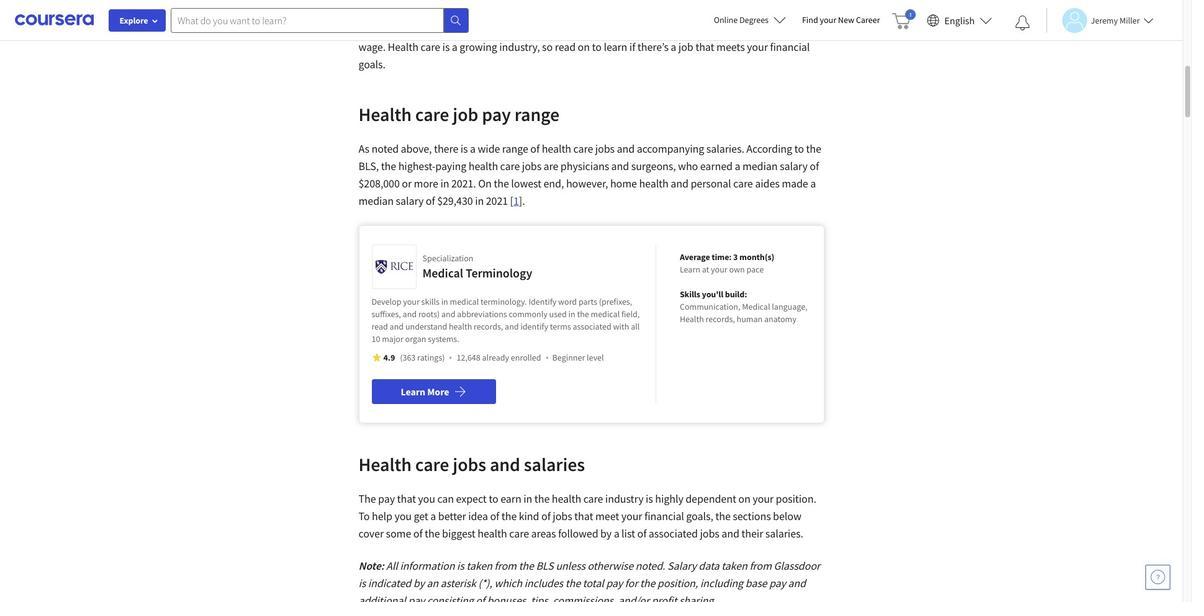 Task type: vqa. For each thing, say whether or not it's contained in the screenshot.
the rightmost opportunities
no



Task type: locate. For each thing, give the bounding box(es) containing it.
(prefixes,
[[599, 296, 632, 307]]

(*),
[[478, 576, 492, 591]]

on down the most
[[578, 40, 590, 54]]

show notifications image
[[1016, 16, 1030, 30]]

unless
[[556, 559, 586, 573]]

and up earn
[[490, 453, 520, 476]]

records, down abbreviations
[[474, 321, 503, 332]]

0 horizontal spatial associated
[[573, 321, 612, 332]]

health inside in this article, you'll learn about the pay range you can expect in the health care industry and find a list of common health care professions, their most common qualifications, and their median annual wage. health care is a growing industry, so read on to learn if there's a job that meets your financial goals.
[[388, 40, 419, 54]]

from
[[495, 559, 517, 573], [750, 559, 772, 573]]

0 vertical spatial list
[[359, 22, 372, 37]]

or
[[402, 176, 412, 191]]

salaries. down below
[[766, 527, 804, 541]]

the up made
[[806, 142, 822, 156]]

personal
[[691, 176, 731, 191]]

your right meets
[[747, 40, 768, 54]]

health down the communication,
[[680, 314, 704, 325]]

idea
[[468, 509, 488, 524]]

0 horizontal spatial salaries.
[[707, 142, 745, 156]]

base
[[746, 576, 767, 591]]

and down sections
[[722, 527, 740, 541]]

1 horizontal spatial on
[[739, 492, 751, 506]]

help
[[372, 509, 392, 524]]

1 horizontal spatial medical
[[742, 301, 770, 312]]

according
[[747, 142, 793, 156]]

0 vertical spatial expect
[[609, 5, 639, 19]]

1 horizontal spatial by
[[601, 527, 612, 541]]

a
[[804, 5, 809, 19], [452, 40, 458, 54], [671, 40, 677, 54], [470, 142, 476, 156], [735, 159, 741, 173], [811, 176, 816, 191], [431, 509, 436, 524], [614, 527, 620, 541]]

1 vertical spatial industry
[[605, 492, 644, 506]]

health down 'you'll' on the top of the page
[[429, 22, 459, 37]]

1 horizontal spatial list
[[622, 527, 635, 541]]

highest-
[[399, 159, 436, 173]]

1 vertical spatial salaries.
[[766, 527, 804, 541]]

a down meet
[[614, 527, 620, 541]]

associated down goals,
[[649, 527, 698, 541]]

records, inside skills you'll build: communication, medical language, health records, human anatomy
[[706, 314, 735, 325]]

by inside "the pay that you can expect to earn in the health care industry is highly dependent on your position. to help you get a better idea of the kind of jobs that meet your financial goals, the sections below cover some of the biggest health care areas followed by a list of associated jobs and their salaries."
[[601, 527, 612, 541]]

identify
[[521, 321, 548, 332]]

0 horizontal spatial on
[[578, 40, 590, 54]]

health up on
[[469, 159, 498, 173]]

your right meet
[[622, 509, 643, 524]]

bonuses,
[[487, 594, 529, 602]]

1 vertical spatial list
[[622, 527, 635, 541]]

asterisk
[[441, 576, 476, 591]]

0 horizontal spatial list
[[359, 22, 372, 37]]

1 vertical spatial on
[[739, 492, 751, 506]]

0 vertical spatial on
[[578, 40, 590, 54]]

jobs up lowest
[[522, 159, 542, 173]]

find
[[783, 5, 802, 19]]

and up "surgeons," in the top of the page
[[617, 142, 635, 156]]

pay right "base"
[[769, 576, 786, 591]]

in this article, you'll learn about the pay range you can expect in the health care industry and find a list of common health care professions, their most common qualifications, and their median annual wage. health care is a growing industry, so read on to learn if there's a job that meets your financial goals.
[[359, 5, 814, 71]]

median left annual
[[745, 22, 780, 37]]

your inside in this article, you'll learn about the pay range you can expect in the health care industry and find a list of common health care professions, their most common qualifications, and their median annual wage. health care is a growing industry, so read on to learn if there's a job that meets your financial goals.
[[747, 40, 768, 54]]

medical
[[450, 296, 479, 307], [591, 309, 620, 320]]

indicated
[[368, 576, 411, 591]]

learn left if
[[604, 40, 628, 54]]

0 horizontal spatial industry
[[605, 492, 644, 506]]

read right so
[[555, 40, 576, 54]]

2 vertical spatial range
[[502, 142, 528, 156]]

1 vertical spatial you
[[418, 492, 435, 506]]

health inside develop your skills in medical terminology. identify word parts (prefixes, suffixes, and roots) and abbreviations commonly used in the medical field, read and understand health records, and identify terms associated with all 10 major organ systems.
[[449, 321, 472, 332]]

0 horizontal spatial can
[[438, 492, 454, 506]]

1 horizontal spatial associated
[[649, 527, 698, 541]]

0 horizontal spatial common
[[386, 22, 427, 37]]

1 vertical spatial expect
[[456, 492, 487, 506]]

1 vertical spatial medical
[[591, 309, 620, 320]]

0 horizontal spatial medical
[[423, 265, 463, 281]]

learn down average
[[680, 264, 701, 275]]

1 horizontal spatial records,
[[706, 314, 735, 325]]

biggest
[[442, 527, 476, 541]]

0 horizontal spatial learn
[[451, 5, 474, 19]]

What do you want to learn? text field
[[171, 8, 444, 33]]

financial down annual
[[770, 40, 810, 54]]

1 vertical spatial by
[[413, 576, 425, 591]]

that
[[696, 40, 715, 54], [397, 492, 416, 506], [575, 509, 593, 524]]

medical down specialization
[[423, 265, 463, 281]]

home
[[610, 176, 637, 191]]

of
[[374, 22, 384, 37], [531, 142, 540, 156], [810, 159, 819, 173], [426, 194, 435, 208], [490, 509, 500, 524], [542, 509, 551, 524], [414, 527, 423, 541], [638, 527, 647, 541], [476, 594, 485, 602]]

note:
[[359, 559, 384, 573]]

all information is taken from the bls unless otherwise noted. salary data taken from glassdoor is indicated by an asterisk (*), which includes the total pay for the position, including base pay and additional pay consisting of bonuses, tips, commissions, and/or profit sharing.
[[359, 559, 820, 602]]

0 vertical spatial read
[[555, 40, 576, 54]]

care left aides
[[734, 176, 753, 191]]

list up the otherwise
[[622, 527, 635, 541]]

1 vertical spatial learn
[[401, 386, 426, 398]]

you up get
[[418, 492, 435, 506]]

health down idea
[[478, 527, 507, 541]]

1 vertical spatial learn
[[604, 40, 628, 54]]

health up noted
[[359, 102, 412, 126]]

you up the some
[[395, 509, 412, 524]]

0 vertical spatial medical
[[423, 265, 463, 281]]

records,
[[706, 314, 735, 325], [474, 321, 503, 332]]

health down "salaries"
[[552, 492, 581, 506]]

list down the in
[[359, 22, 372, 37]]

cover
[[359, 527, 384, 541]]

care up growing
[[461, 22, 481, 37]]

additional
[[359, 594, 406, 602]]

0 horizontal spatial by
[[413, 576, 425, 591]]

0 vertical spatial financial
[[770, 40, 810, 54]]

the right for
[[640, 576, 655, 591]]

common
[[386, 22, 427, 37], [590, 22, 631, 37]]

job inside in this article, you'll learn about the pay range you can expect in the health care industry and find a list of common health care professions, their most common qualifications, and their median annual wage. health care is a growing industry, so read on to learn if there's a job that meets your financial goals.
[[679, 40, 694, 54]]

their down sections
[[742, 527, 764, 541]]

so
[[542, 40, 553, 54]]

noted.
[[636, 559, 666, 573]]

salaries. up earned
[[707, 142, 745, 156]]

0 vertical spatial median
[[745, 22, 780, 37]]

online
[[714, 14, 738, 25]]

industry
[[723, 5, 761, 19], [605, 492, 644, 506]]

in inside "the pay that you can expect to earn in the health care industry is highly dependent on your position. to help you get a better idea of the kind of jobs that meet your financial goals, the sections below cover some of the biggest health care areas followed by a list of associated jobs and their salaries."
[[524, 492, 532, 506]]

health right wage.
[[388, 40, 419, 54]]

pay inside in this article, you'll learn about the pay range you can expect in the health care industry and find a list of common health care professions, their most common qualifications, and their median annual wage. health care is a growing industry, so read on to learn if there's a job that meets your financial goals.
[[523, 5, 540, 19]]

commonly
[[509, 309, 548, 320]]

common down article,
[[386, 22, 427, 37]]

2 horizontal spatial that
[[696, 40, 715, 54]]

job up there
[[453, 102, 478, 126]]

read inside in this article, you'll learn about the pay range you can expect in the health care industry and find a list of common health care professions, their most common qualifications, and their median annual wage. health care is a growing industry, so read on to learn if there's a job that meets your financial goals.
[[555, 40, 576, 54]]

if
[[630, 40, 636, 54]]

2021
[[486, 194, 508, 208]]

0 vertical spatial to
[[592, 40, 602, 54]]

median up aides
[[743, 159, 778, 173]]

english button
[[923, 0, 998, 40]]

1 vertical spatial financial
[[645, 509, 684, 524]]

taken up (*), at the bottom
[[467, 559, 492, 573]]

medical up abbreviations
[[450, 296, 479, 307]]

the down parts
[[577, 309, 589, 320]]

0 horizontal spatial expect
[[456, 492, 487, 506]]

0 horizontal spatial salary
[[396, 194, 424, 208]]

2 common from the left
[[590, 22, 631, 37]]

health inside skills you'll build: communication, medical language, health records, human anatomy
[[680, 314, 704, 325]]

language,
[[772, 301, 808, 312]]

range inside in this article, you'll learn about the pay range you can expect in the health care industry and find a list of common health care professions, their most common qualifications, and their median annual wage. health care is a growing industry, so read on to learn if there's a job that meets your financial goals.
[[542, 5, 568, 19]]

that up followed
[[575, 509, 593, 524]]

to
[[359, 509, 370, 524]]

is left growing
[[443, 40, 450, 54]]

2 vertical spatial that
[[575, 509, 593, 524]]

to left if
[[592, 40, 602, 54]]

learn
[[680, 264, 701, 275], [401, 386, 426, 398]]

1 horizontal spatial financial
[[770, 40, 810, 54]]

0 vertical spatial associated
[[573, 321, 612, 332]]

1 vertical spatial associated
[[649, 527, 698, 541]]

1 horizontal spatial that
[[575, 509, 593, 524]]

find your new career link
[[796, 12, 887, 28]]

medical inside specialization medical terminology
[[423, 265, 463, 281]]

in left 2021
[[475, 194, 484, 208]]

learn right 'you'll' on the top of the page
[[451, 5, 474, 19]]

0 horizontal spatial from
[[495, 559, 517, 573]]

1 horizontal spatial taken
[[722, 559, 748, 573]]

anatomy
[[765, 314, 797, 325]]

0 vertical spatial learn
[[680, 264, 701, 275]]

below
[[773, 509, 802, 524]]

None search field
[[171, 8, 469, 33]]

human
[[737, 314, 763, 325]]

read inside develop your skills in medical terminology. identify word parts (prefixes, suffixes, and roots) and abbreviations commonly used in the medical field, read and understand health records, and identify terms associated with all 10 major organ systems.
[[372, 321, 388, 332]]

1 vertical spatial read
[[372, 321, 388, 332]]

in inside in this article, you'll learn about the pay range you can expect in the health care industry and find a list of common health care professions, their most common qualifications, and their median annual wage. health care is a growing industry, so read on to learn if there's a job that meets your financial goals.
[[641, 5, 650, 19]]

health up qualifications,
[[670, 5, 699, 19]]

english
[[945, 14, 975, 26]]

is inside in this article, you'll learn about the pay range you can expect in the health care industry and find a list of common health care professions, their most common qualifications, and their median annual wage. health care is a growing industry, so read on to learn if there's a job that meets your financial goals.
[[443, 40, 450, 54]]

their up so
[[541, 22, 562, 37]]

help center image
[[1151, 570, 1166, 585]]

expect
[[609, 5, 639, 19], [456, 492, 487, 506]]

0 vertical spatial medical
[[450, 296, 479, 307]]

0 vertical spatial range
[[542, 5, 568, 19]]

your inside develop your skills in medical terminology. identify word parts (prefixes, suffixes, and roots) and abbreviations commonly used in the medical field, read and understand health records, and identify terms associated with all 10 major organ systems.
[[403, 296, 420, 307]]

range up are
[[515, 102, 560, 126]]

better
[[438, 509, 466, 524]]

2 vertical spatial to
[[489, 492, 499, 506]]

0 horizontal spatial read
[[372, 321, 388, 332]]

parts
[[579, 296, 597, 307]]

that up get
[[397, 492, 416, 506]]

the up qualifications,
[[652, 5, 667, 19]]

range
[[542, 5, 568, 19], [515, 102, 560, 126], [502, 142, 528, 156]]

1 vertical spatial to
[[795, 142, 804, 156]]

goals,
[[687, 509, 714, 524]]

to inside "the pay that you can expect to earn in the health care industry is highly dependent on your position. to help you get a better idea of the kind of jobs that meet your financial goals, the sections below cover some of the biggest health care areas followed by a list of associated jobs and their salaries."
[[489, 492, 499, 506]]

0 vertical spatial you
[[570, 5, 588, 19]]

develop your skills in medical terminology. identify word parts (prefixes, suffixes, and roots) and abbreviations commonly used in the medical field, read and understand health records, and identify terms associated with all 10 major organ systems.
[[372, 296, 640, 345]]

to left earn
[[489, 492, 499, 506]]

list inside in this article, you'll learn about the pay range you can expect in the health care industry and find a list of common health care professions, their most common qualifications, and their median annual wage. health care is a growing industry, so read on to learn if there's a job that meets your financial goals.
[[359, 22, 372, 37]]

0 vertical spatial salaries.
[[707, 142, 745, 156]]

aides
[[755, 176, 780, 191]]

pay up the professions, at top left
[[523, 5, 540, 19]]

0 horizontal spatial to
[[489, 492, 499, 506]]

taken
[[467, 559, 492, 573], [722, 559, 748, 573]]

your inside average time: 3 month(s) learn at your own pace
[[711, 264, 728, 275]]

learn
[[451, 5, 474, 19], [604, 40, 628, 54]]

1 horizontal spatial expect
[[609, 5, 639, 19]]

professions,
[[483, 22, 538, 37]]

median down $208,000 on the left top
[[359, 194, 394, 208]]

earned
[[700, 159, 733, 173]]

0 horizontal spatial financial
[[645, 509, 684, 524]]

1 horizontal spatial salaries.
[[766, 527, 804, 541]]

paying
[[436, 159, 467, 173]]

median inside in this article, you'll learn about the pay range you can expect in the health care industry and find a list of common health care professions, their most common qualifications, and their median annual wage. health care is a growing industry, so read on to learn if there's a job that meets your financial goals.
[[745, 22, 780, 37]]

1 vertical spatial that
[[397, 492, 416, 506]]

the inside develop your skills in medical terminology. identify word parts (prefixes, suffixes, and roots) and abbreviations commonly used in the medical field, read and understand health records, and identify terms associated with all 10 major organ systems.
[[577, 309, 589, 320]]

is right there
[[461, 142, 468, 156]]

1 horizontal spatial job
[[679, 40, 694, 54]]

0 horizontal spatial medical
[[450, 296, 479, 307]]

common up if
[[590, 22, 631, 37]]

online degrees
[[714, 14, 769, 25]]

in up qualifications,
[[641, 5, 650, 19]]

learn inside average time: 3 month(s) learn at your own pace
[[680, 264, 701, 275]]

0 horizontal spatial taken
[[467, 559, 492, 573]]

0 horizontal spatial that
[[397, 492, 416, 506]]

by down meet
[[601, 527, 612, 541]]

range up the most
[[542, 5, 568, 19]]

2 horizontal spatial to
[[795, 142, 804, 156]]

2 horizontal spatial you
[[570, 5, 588, 19]]

0 horizontal spatial learn
[[401, 386, 426, 398]]

your left skills
[[403, 296, 420, 307]]

to right according
[[795, 142, 804, 156]]

range right wide
[[502, 142, 528, 156]]

2 vertical spatial median
[[359, 194, 394, 208]]

in down word
[[569, 309, 576, 320]]

0 horizontal spatial records,
[[474, 321, 503, 332]]

for
[[625, 576, 638, 591]]

you inside in this article, you'll learn about the pay range you can expect in the health care industry and find a list of common health care professions, their most common qualifications, and their median annual wage. health care is a growing industry, so read on to learn if there's a job that meets your financial goals.
[[570, 5, 588, 19]]

end,
[[544, 176, 564, 191]]

industry,
[[500, 40, 540, 54]]

0 vertical spatial salary
[[780, 159, 808, 173]]

1 horizontal spatial common
[[590, 22, 631, 37]]

1 horizontal spatial learn
[[680, 264, 701, 275]]

the down get
[[425, 527, 440, 541]]

and/or
[[619, 594, 650, 602]]

1 vertical spatial medical
[[742, 301, 770, 312]]

meets
[[717, 40, 745, 54]]

pay inside "the pay that you can expect to earn in the health care industry is highly dependent on your position. to help you get a better idea of the kind of jobs that meet your financial goals, the sections below cover some of the biggest health care areas followed by a list of associated jobs and their salaries."
[[378, 492, 395, 506]]

is left highly
[[646, 492, 653, 506]]

0 vertical spatial job
[[679, 40, 694, 54]]

can inside in this article, you'll learn about the pay range you can expect in the health care industry and find a list of common health care professions, their most common qualifications, and their median annual wage. health care is a growing industry, so read on to learn if there's a job that meets your financial goals.
[[590, 5, 606, 19]]

jobs up physicians
[[595, 142, 615, 156]]

is inside as noted above, there is a wide range of health care jobs and accompanying salaries. according to the bls, the highest-paying health care jobs are physicians and surgeons, who earned a median salary of $208,000 or more in 2021. on the lowest end, however, home health and personal care aides made a median salary of $29,430 in 2021 [
[[461, 142, 468, 156]]

sharing.
[[679, 594, 717, 602]]

on up sections
[[739, 492, 751, 506]]

0 horizontal spatial you
[[395, 509, 412, 524]]

salary up made
[[780, 159, 808, 173]]

0 vertical spatial by
[[601, 527, 612, 541]]

median for their
[[745, 22, 780, 37]]

1
[[514, 194, 519, 208]]

records, down the communication,
[[706, 314, 735, 325]]

from up "base"
[[750, 559, 772, 573]]

1 horizontal spatial read
[[555, 40, 576, 54]]

learn inside button
[[401, 386, 426, 398]]

is inside "the pay that you can expect to earn in the health care industry is highly dependent on your position. to help you get a better idea of the kind of jobs that meet your financial goals, the sections below cover some of the biggest health care areas followed by a list of associated jobs and their salaries."
[[646, 492, 653, 506]]

level
[[587, 352, 604, 363]]

1 vertical spatial can
[[438, 492, 454, 506]]

1 vertical spatial median
[[743, 159, 778, 173]]

1 horizontal spatial can
[[590, 5, 606, 19]]

taken up "including" at the right of the page
[[722, 559, 748, 573]]

1 horizontal spatial you
[[418, 492, 435, 506]]

organ
[[405, 334, 426, 345]]

1 horizontal spatial from
[[750, 559, 772, 573]]

1 vertical spatial job
[[453, 102, 478, 126]]

from up which
[[495, 559, 517, 573]]

to
[[592, 40, 602, 54], [795, 142, 804, 156], [489, 492, 499, 506]]

salary
[[780, 159, 808, 173], [396, 194, 424, 208]]

2 vertical spatial you
[[395, 509, 412, 524]]

1 common from the left
[[386, 22, 427, 37]]

average
[[680, 252, 710, 263]]

1 horizontal spatial industry
[[723, 5, 761, 19]]

0 vertical spatial industry
[[723, 5, 761, 19]]

1 horizontal spatial to
[[592, 40, 602, 54]]

associated inside "the pay that you can expect to earn in the health care industry is highly dependent on your position. to help you get a better idea of the kind of jobs that meet your financial goals, the sections below cover some of the biggest health care areas followed by a list of associated jobs and their salaries."
[[649, 527, 698, 541]]

10
[[372, 334, 380, 345]]

jobs up idea
[[453, 453, 486, 476]]

1 horizontal spatial salary
[[780, 159, 808, 173]]

and
[[764, 5, 781, 19], [701, 22, 719, 37], [617, 142, 635, 156], [612, 159, 629, 173], [671, 176, 689, 191], [403, 309, 417, 320], [442, 309, 456, 320], [390, 321, 404, 332], [505, 321, 519, 332], [490, 453, 520, 476], [722, 527, 740, 541], [788, 576, 806, 591]]

0 vertical spatial that
[[696, 40, 715, 54]]

care up there
[[415, 102, 449, 126]]

financial inside in this article, you'll learn about the pay range you can expect in the health care industry and find a list of common health care professions, their most common qualifications, and their median annual wage. health care is a growing industry, so read on to learn if there's a job that meets your financial goals.
[[770, 40, 810, 54]]

build:
[[725, 289, 747, 300]]

as
[[359, 142, 370, 156]]

0 vertical spatial can
[[590, 5, 606, 19]]

get
[[414, 509, 428, 524]]



Task type: describe. For each thing, give the bounding box(es) containing it.
develop
[[372, 296, 402, 307]]

care up get
[[415, 453, 449, 476]]

care down 'you'll' on the top of the page
[[421, 40, 440, 54]]

industry inside in this article, you'll learn about the pay range you can expect in the health care industry and find a list of common health care professions, their most common qualifications, and their median annual wage. health care is a growing industry, so read on to learn if there's a job that meets your financial goals.
[[723, 5, 761, 19]]

health care jobs and salaries
[[359, 453, 589, 476]]

is down the note:
[[359, 576, 366, 591]]

expect inside "the pay that you can expect to earn in the health care industry is highly dependent on your position. to help you get a better idea of the kind of jobs that meet your financial goals, the sections below cover some of the biggest health care areas followed by a list of associated jobs and their salaries."
[[456, 492, 487, 506]]

and down who
[[671, 176, 689, 191]]

already
[[482, 352, 509, 363]]

1 from from the left
[[495, 559, 517, 573]]

1 vertical spatial salary
[[396, 194, 424, 208]]

that inside in this article, you'll learn about the pay range you can expect in the health care industry and find a list of common health care professions, their most common qualifications, and their median annual wage. health care is a growing industry, so read on to learn if there's a job that meets your financial goals.
[[696, 40, 715, 54]]

the down the dependent
[[716, 509, 731, 524]]

all
[[386, 559, 398, 573]]

4.9 (363 ratings)
[[384, 352, 445, 363]]

2021.
[[452, 176, 476, 191]]

growing
[[460, 40, 497, 54]]

all
[[631, 321, 640, 332]]

skills
[[421, 296, 440, 307]]

coursera image
[[15, 10, 94, 30]]

online degrees button
[[704, 6, 796, 34]]

expect inside in this article, you'll learn about the pay range you can expect in the health care industry and find a list of common health care professions, their most common qualifications, and their median annual wage. health care is a growing industry, so read on to learn if there's a job that meets your financial goals.
[[609, 5, 639, 19]]

1 vertical spatial range
[[515, 102, 560, 126]]

major
[[382, 334, 404, 345]]

the down earn
[[502, 509, 517, 524]]

and inside "the pay that you can expect to earn in the health care industry is highly dependent on your position. to help you get a better idea of the kind of jobs that meet your financial goals, the sections below cover some of the biggest health care areas followed by a list of associated jobs and their salaries."
[[722, 527, 740, 541]]

used
[[549, 309, 567, 320]]

range inside as noted above, there is a wide range of health care jobs and accompanying salaries. according to the bls, the highest-paying health care jobs are physicians and surgeons, who earned a median salary of $208,000 or more in 2021. on the lowest end, however, home health and personal care aides made a median salary of $29,430 in 2021 [
[[502, 142, 528, 156]]

and up home
[[612, 159, 629, 173]]

goals.
[[359, 57, 386, 71]]

care up meets
[[701, 5, 721, 19]]

their inside "the pay that you can expect to earn in the health care industry is highly dependent on your position. to help you get a better idea of the kind of jobs that meet your financial goals, the sections below cover some of the biggest health care areas followed by a list of associated jobs and their salaries."
[[742, 527, 764, 541]]

12,648
[[457, 352, 481, 363]]

is up asterisk on the left of the page
[[457, 559, 464, 573]]

their up meets
[[721, 22, 743, 37]]

jeremy miller button
[[1047, 8, 1154, 33]]

jeremy miller
[[1091, 15, 1140, 26]]

an
[[427, 576, 438, 591]]

2 from from the left
[[750, 559, 772, 573]]

with
[[613, 321, 629, 332]]

0 vertical spatial learn
[[451, 5, 474, 19]]

a left growing
[[452, 40, 458, 54]]

[
[[510, 194, 514, 208]]

tips,
[[531, 594, 551, 602]]

the pay that you can expect to earn in the health care industry is highly dependent on your position. to help you get a better idea of the kind of jobs that meet your financial goals, the sections below cover some of the biggest health care areas followed by a list of associated jobs and their salaries.
[[359, 492, 817, 541]]

4.9
[[384, 352, 395, 363]]

1 ].
[[514, 194, 527, 208]]

on
[[478, 176, 492, 191]]

in down paying
[[441, 176, 449, 191]]

dependent
[[686, 492, 737, 506]]

average time: 3 month(s) learn at your own pace
[[680, 252, 775, 275]]

field,
[[622, 309, 640, 320]]

care up lowest
[[500, 159, 520, 173]]

ratings)
[[417, 352, 445, 363]]

a right get
[[431, 509, 436, 524]]

this
[[370, 5, 387, 19]]

1 taken from the left
[[467, 559, 492, 573]]

specialization medical terminology
[[423, 253, 532, 281]]

pay up wide
[[482, 102, 511, 126]]

earn
[[501, 492, 522, 506]]

the down noted
[[381, 159, 396, 173]]

].
[[519, 194, 525, 208]]

terminology.
[[481, 296, 527, 307]]

however,
[[566, 176, 608, 191]]

explore
[[120, 15, 148, 26]]

more
[[414, 176, 438, 191]]

beginner level
[[553, 352, 604, 363]]

roots)
[[419, 309, 440, 320]]

median for a
[[743, 159, 778, 173]]

explore button
[[109, 9, 166, 32]]

own
[[729, 264, 745, 275]]

commissions,
[[553, 594, 616, 602]]

and left roots)
[[403, 309, 417, 320]]

jeremy
[[1091, 15, 1118, 26]]

0 horizontal spatial job
[[453, 102, 478, 126]]

the left bls
[[519, 559, 534, 573]]

to inside as noted above, there is a wide range of health care jobs and accompanying salaries. according to the bls, the highest-paying health care jobs are physicians and surgeons, who earned a median salary of $208,000 or more in 2021. on the lowest end, however, home health and personal care aides made a median salary of $29,430 in 2021 [
[[795, 142, 804, 156]]

jobs down goals,
[[700, 527, 720, 541]]

skills you'll build: communication, medical language, health records, human anatomy
[[680, 289, 808, 325]]

a right made
[[811, 176, 816, 191]]

profit
[[652, 594, 677, 602]]

1 horizontal spatial medical
[[591, 309, 620, 320]]

your up sections
[[753, 492, 774, 506]]

2 taken from the left
[[722, 559, 748, 573]]

in right skills
[[441, 296, 448, 307]]

care down 'kind'
[[509, 527, 529, 541]]

total
[[583, 576, 604, 591]]

wage.
[[359, 40, 386, 54]]

health up are
[[542, 142, 571, 156]]

a right find on the right of the page
[[804, 5, 809, 19]]

as noted above, there is a wide range of health care jobs and accompanying salaries. according to the bls, the highest-paying health care jobs are physicians and surgeons, who earned a median salary of $208,000 or more in 2021. on the lowest end, however, home health and personal care aides made a median salary of $29,430 in 2021 [
[[359, 142, 822, 208]]

followed
[[558, 527, 598, 541]]

there's
[[638, 40, 669, 54]]

shopping cart: 1 item image
[[893, 9, 916, 29]]

abbreviations
[[457, 309, 507, 320]]

data
[[699, 559, 720, 573]]

care up meet
[[584, 492, 603, 506]]

health up the
[[359, 453, 412, 476]]

1 horizontal spatial learn
[[604, 40, 628, 54]]

communication,
[[680, 301, 741, 312]]

most
[[565, 22, 588, 37]]

records, inside develop your skills in medical terminology. identify word parts (prefixes, suffixes, and roots) and abbreviations commonly used in the medical field, read and understand health records, and identify terms associated with all 10 major organ systems.
[[474, 321, 503, 332]]

systems.
[[428, 334, 459, 345]]

and up meets
[[701, 22, 719, 37]]

and up major
[[390, 321, 404, 332]]

surgeons,
[[631, 159, 676, 173]]

bls
[[536, 559, 554, 573]]

by inside all information is taken from the bls unless otherwise noted. salary data taken from glassdoor is indicated by an asterisk (*), which includes the total pay for the position, including base pay and additional pay consisting of bonuses, tips, commissions, and/or profit sharing.
[[413, 576, 425, 591]]

medical inside skills you'll build: communication, medical language, health records, human anatomy
[[742, 301, 770, 312]]

some
[[386, 527, 411, 541]]

your right the find
[[820, 14, 837, 25]]

salaries. inside "the pay that you can expect to earn in the health care industry is highly dependent on your position. to help you get a better idea of the kind of jobs that meet your financial goals, the sections below cover some of the biggest health care areas followed by a list of associated jobs and their salaries."
[[766, 527, 804, 541]]

pace
[[747, 264, 764, 275]]

the up 'kind'
[[535, 492, 550, 506]]

specialization
[[423, 253, 474, 264]]

position.
[[776, 492, 817, 506]]

noted
[[372, 142, 399, 156]]

on inside in this article, you'll learn about the pay range you can expect in the health care industry and find a list of common health care professions, their most common qualifications, and their median annual wage. health care is a growing industry, so read on to learn if there's a job that meets your financial goals.
[[578, 40, 590, 54]]

care up physicians
[[574, 142, 593, 156]]

and inside all information is taken from the bls unless otherwise noted. salary data taken from glassdoor is indicated by an asterisk (*), which includes the total pay for the position, including base pay and additional pay consisting of bonuses, tips, commissions, and/or profit sharing.
[[788, 576, 806, 591]]

salaries. inside as noted above, there is a wide range of health care jobs and accompanying salaries. according to the bls, the highest-paying health care jobs are physicians and surgeons, who earned a median salary of $208,000 or more in 2021. on the lowest end, however, home health and personal care aides made a median salary of $29,430 in 2021 [
[[707, 142, 745, 156]]

information
[[400, 559, 455, 573]]

degrees
[[740, 14, 769, 25]]

of inside all information is taken from the bls unless otherwise noted. salary data taken from glassdoor is indicated by an asterisk (*), which includes the total pay for the position, including base pay and additional pay consisting of bonuses, tips, commissions, and/or profit sharing.
[[476, 594, 485, 602]]

miller
[[1120, 15, 1140, 26]]

accompanying
[[637, 142, 705, 156]]

month(s)
[[740, 252, 775, 263]]

on inside "the pay that you can expect to earn in the health care industry is highly dependent on your position. to help you get a better idea of the kind of jobs that meet your financial goals, the sections below cover some of the biggest health care areas followed by a list of associated jobs and their salaries."
[[739, 492, 751, 506]]

and left find on the right of the page
[[764, 5, 781, 19]]

to inside in this article, you'll learn about the pay range you can expect in the health care industry and find a list of common health care professions, their most common qualifications, and their median annual wage. health care is a growing industry, so read on to learn if there's a job that meets your financial goals.
[[592, 40, 602, 54]]

a right earned
[[735, 159, 741, 173]]

and right roots)
[[442, 309, 456, 320]]

industry inside "the pay that you can expect to earn in the health care industry is highly dependent on your position. to help you get a better idea of the kind of jobs that meet your financial goals, the sections below cover some of the biggest health care areas followed by a list of associated jobs and their salaries."
[[605, 492, 644, 506]]

sections
[[733, 509, 771, 524]]

terms
[[550, 321, 571, 332]]

glassdoor
[[774, 559, 820, 573]]

in
[[359, 5, 368, 19]]

a down qualifications,
[[671, 40, 677, 54]]

health care job pay range
[[359, 102, 564, 126]]

jobs up followed
[[553, 509, 572, 524]]

article,
[[389, 5, 421, 19]]

financial inside "the pay that you can expect to earn in the health care industry is highly dependent on your position. to help you get a better idea of the kind of jobs that meet your financial goals, the sections below cover some of the biggest health care areas followed by a list of associated jobs and their salaries."
[[645, 509, 684, 524]]

and down commonly on the left of page
[[505, 321, 519, 332]]

the right on
[[494, 176, 509, 191]]

the up the professions, at top left
[[506, 5, 521, 19]]

otherwise
[[588, 559, 634, 573]]

associated inside develop your skills in medical terminology. identify word parts (prefixes, suffixes, and roots) and abbreviations commonly used in the medical field, read and understand health records, and identify terms associated with all 10 major organ systems.
[[573, 321, 612, 332]]

can inside "the pay that you can expect to earn in the health care industry is highly dependent on your position. to help you get a better idea of the kind of jobs that meet your financial goals, the sections below cover some of the biggest health care areas followed by a list of associated jobs and their salaries."
[[438, 492, 454, 506]]

pay down indicated
[[408, 594, 425, 602]]

rice university image
[[375, 248, 413, 286]]

pay left for
[[606, 576, 623, 591]]

new
[[838, 14, 855, 25]]

a left wide
[[470, 142, 476, 156]]

are
[[544, 159, 559, 173]]

the down unless
[[566, 576, 581, 591]]

list inside "the pay that you can expect to earn in the health care industry is highly dependent on your position. to help you get a better idea of the kind of jobs that meet your financial goals, the sections below cover some of the biggest health care areas followed by a list of associated jobs and their salaries."
[[622, 527, 635, 541]]

of inside in this article, you'll learn about the pay range you can expect in the health care industry and find a list of common health care professions, their most common qualifications, and their median annual wage. health care is a growing industry, so read on to learn if there's a job that meets your financial goals.
[[374, 22, 384, 37]]

health down "surgeons," in the top of the page
[[639, 176, 669, 191]]



